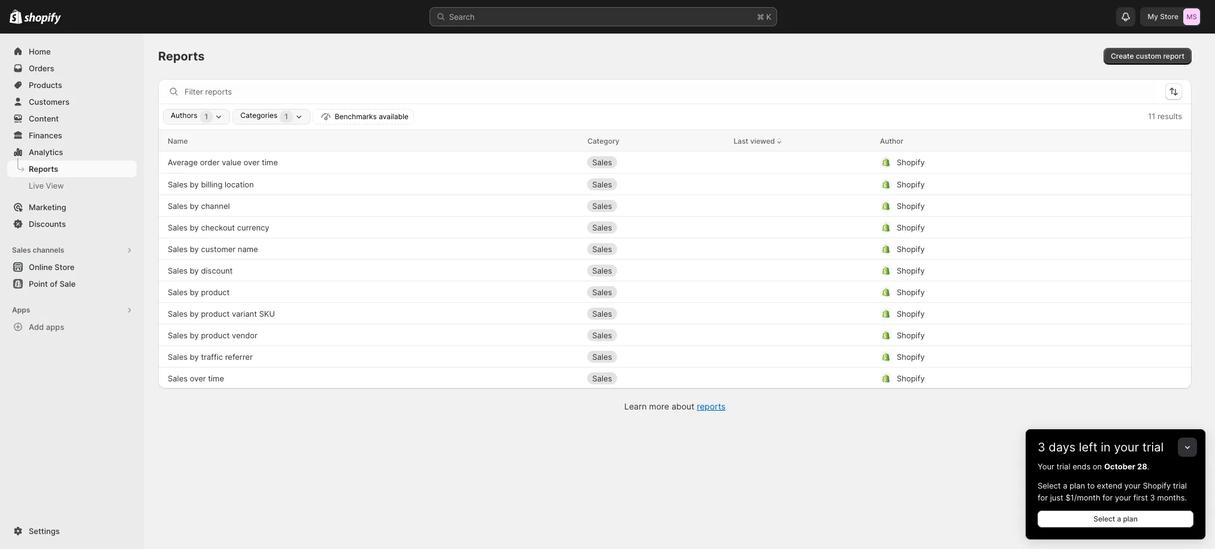 Task type: describe. For each thing, give the bounding box(es) containing it.
1 for authors
[[205, 112, 208, 121]]

days
[[1049, 440, 1076, 455]]

available
[[379, 112, 409, 121]]

average order value over time
[[168, 158, 278, 167]]

0 horizontal spatial trial
[[1057, 462, 1071, 472]]

row containing sales by channel
[[158, 195, 1192, 216]]

product for variant
[[201, 309, 230, 319]]

row containing sales by product vendor
[[158, 324, 1192, 346]]

benchmarks
[[335, 112, 377, 121]]

row containing average order value over time
[[158, 152, 1192, 173]]

sales by customer name
[[168, 244, 258, 254]]

products link
[[7, 77, 137, 93]]

shopify for sales by discount
[[897, 266, 925, 275]]

sales channels
[[12, 246, 64, 255]]

marketing
[[29, 203, 66, 212]]

trial inside select a plan to extend your shopify trial for just $1/month for your first 3 months.
[[1173, 481, 1187, 491]]

in
[[1101, 440, 1111, 455]]

1 horizontal spatial reports
[[158, 49, 205, 64]]

october
[[1104, 462, 1136, 472]]

live
[[29, 181, 44, 191]]

add
[[29, 322, 44, 332]]

row containing sales by product variant sku
[[158, 303, 1192, 324]]

over inside "sales over time" link
[[190, 374, 206, 383]]

.
[[1147, 462, 1150, 472]]

results
[[1158, 111, 1182, 121]]

discount
[[201, 266, 233, 275]]

finances link
[[7, 127, 137, 144]]

sku
[[259, 309, 275, 319]]

shopify cell for sales by product
[[880, 283, 1154, 302]]

1 vertical spatial reports
[[29, 164, 58, 174]]

11
[[1148, 111, 1156, 121]]

apps
[[12, 306, 30, 315]]

last
[[734, 136, 749, 145]]

settings
[[29, 527, 60, 536]]

by for sales by discount
[[190, 266, 199, 275]]

online
[[29, 262, 53, 272]]

last viewed button
[[734, 132, 784, 150]]

shopify cell for sales by product variant sku
[[880, 304, 1154, 323]]

custom
[[1136, 52, 1162, 61]]

shopify cell for average order value over time
[[880, 153, 1154, 172]]

author
[[880, 136, 904, 145]]

finances
[[29, 131, 62, 140]]

analytics
[[29, 147, 63, 157]]

viewed
[[750, 136, 775, 145]]

store for online store
[[55, 262, 75, 272]]

row containing sales by billing location
[[158, 173, 1192, 195]]

benchmarks available
[[335, 112, 409, 121]]

shopify cell for sales by traffic referrer
[[880, 347, 1154, 366]]

row containing sales by discount
[[158, 259, 1192, 281]]

currency
[[237, 223, 269, 232]]

reports
[[697, 402, 726, 412]]

sales inside button
[[12, 246, 31, 255]]

report
[[1163, 52, 1185, 61]]

sales by billing location link
[[168, 178, 254, 190]]

left
[[1079, 440, 1098, 455]]

your
[[1038, 462, 1055, 472]]

⌘ k
[[757, 12, 772, 22]]

shopify for sales by product variant sku
[[897, 309, 925, 319]]

online store button
[[0, 259, 144, 276]]

ends
[[1073, 462, 1091, 472]]

sales by product link
[[168, 286, 230, 298]]

first
[[1134, 493, 1148, 503]]

by for sales by billing location
[[190, 179, 199, 189]]

traffic
[[201, 352, 223, 362]]

product for vendor
[[201, 330, 230, 340]]

author button
[[880, 135, 904, 147]]

sales cell for sales by billing location
[[588, 175, 724, 194]]

plan for select a plan to extend your shopify trial for just $1/month for your first 3 months.
[[1070, 481, 1085, 491]]

create custom report button
[[1104, 48, 1192, 65]]

row containing sales by traffic referrer
[[158, 346, 1192, 367]]

authors
[[171, 111, 198, 120]]

discounts link
[[7, 216, 137, 233]]

by for sales by product vendor
[[190, 330, 199, 340]]

online store
[[29, 262, 75, 272]]

1 for from the left
[[1038, 493, 1048, 503]]

3 days left in your trial
[[1038, 440, 1164, 455]]

customers
[[29, 97, 69, 107]]

customer
[[201, 244, 236, 254]]

row containing name
[[158, 130, 1192, 152]]

select a plan link
[[1038, 511, 1194, 528]]

referrer
[[225, 352, 253, 362]]

sales by checkout currency link
[[168, 221, 269, 233]]

your trial ends on october 28 .
[[1038, 462, 1150, 472]]

by for sales by customer name
[[190, 244, 199, 254]]

learn more about reports
[[624, 402, 726, 412]]

sales by channel link
[[168, 200, 230, 212]]

2 vertical spatial your
[[1115, 493, 1131, 503]]

select a plan
[[1094, 515, 1138, 524]]

sales cell for sales over time
[[588, 369, 724, 388]]

just
[[1050, 493, 1064, 503]]

vendor
[[232, 330, 258, 340]]

of
[[50, 279, 58, 289]]

your inside dropdown button
[[1114, 440, 1139, 455]]

sales by product variant sku link
[[168, 308, 275, 320]]

on
[[1093, 462, 1102, 472]]

last viewed
[[734, 136, 775, 145]]

reports link
[[697, 402, 726, 412]]

sales cell for sales by product variant sku
[[588, 304, 724, 323]]

3 days left in your trial element
[[1026, 461, 1206, 540]]

sales inside "link"
[[168, 352, 188, 362]]

settings link
[[7, 523, 137, 540]]

name
[[168, 136, 188, 145]]

content link
[[7, 110, 137, 127]]

sales by checkout currency
[[168, 223, 269, 232]]

shopify inside select a plan to extend your shopify trial for just $1/month for your first 3 months.
[[1143, 481, 1171, 491]]

orders link
[[7, 60, 137, 77]]

average
[[168, 158, 198, 167]]

more
[[649, 402, 669, 412]]

select for select a plan to extend your shopify trial for just $1/month for your first 3 months.
[[1038, 481, 1061, 491]]

my store image
[[1184, 8, 1200, 25]]

products
[[29, 80, 62, 90]]

sales by customer name link
[[168, 243, 258, 255]]

by for sales by checkout currency
[[190, 223, 199, 232]]

⌘
[[757, 12, 764, 22]]



Task type: locate. For each thing, give the bounding box(es) containing it.
0 vertical spatial your
[[1114, 440, 1139, 455]]

by inside sales by discount link
[[190, 266, 199, 275]]

1 sales cell from the top
[[588, 153, 724, 172]]

1 vertical spatial a
[[1117, 515, 1121, 524]]

shopify for sales by billing location
[[897, 179, 925, 189]]

8 sales cell from the top
[[588, 304, 724, 323]]

12 row from the top
[[158, 367, 1192, 389]]

by left traffic
[[190, 352, 199, 362]]

1 vertical spatial 3
[[1150, 493, 1155, 503]]

1 for categories
[[285, 112, 288, 121]]

reports link
[[7, 161, 137, 177]]

trial right your
[[1057, 462, 1071, 472]]

sales by discount
[[168, 266, 233, 275]]

point of sale button
[[0, 276, 144, 292]]

shopify cell for sales by channel
[[880, 196, 1154, 215]]

plan
[[1070, 481, 1085, 491], [1123, 515, 1138, 524]]

shopify
[[897, 158, 925, 167], [897, 179, 925, 189], [897, 201, 925, 211], [897, 223, 925, 232], [897, 244, 925, 254], [897, 266, 925, 275], [897, 287, 925, 297], [897, 309, 925, 319], [897, 330, 925, 340], [897, 352, 925, 362], [897, 374, 925, 383], [1143, 481, 1171, 491]]

1 vertical spatial store
[[55, 262, 75, 272]]

list of reports table
[[158, 130, 1192, 389]]

shopify for sales by checkout currency
[[897, 223, 925, 232]]

shopify for sales by channel
[[897, 201, 925, 211]]

shopify cell
[[880, 153, 1154, 172], [880, 175, 1154, 194], [880, 196, 1154, 215], [880, 218, 1154, 237], [880, 239, 1154, 259], [880, 261, 1154, 280], [880, 283, 1154, 302], [880, 304, 1154, 323], [880, 326, 1154, 345], [880, 347, 1154, 366], [880, 369, 1154, 388]]

a for select a plan to extend your shopify trial for just $1/month for your first 3 months.
[[1063, 481, 1068, 491]]

0 vertical spatial time
[[262, 158, 278, 167]]

8 shopify cell from the top
[[880, 304, 1154, 323]]

a
[[1063, 481, 1068, 491], [1117, 515, 1121, 524]]

time right value
[[262, 158, 278, 167]]

by for sales by channel
[[190, 201, 199, 211]]

sales by product vendor
[[168, 330, 258, 340]]

3 product from the top
[[201, 330, 230, 340]]

select down select a plan to extend your shopify trial for just $1/month for your first 3 months.
[[1094, 515, 1115, 524]]

10 shopify cell from the top
[[880, 347, 1154, 366]]

select for select a plan
[[1094, 515, 1115, 524]]

2 shopify cell from the top
[[880, 175, 1154, 194]]

row containing sales by product
[[158, 281, 1192, 303]]

over inside the average order value over time link
[[244, 158, 260, 167]]

1 horizontal spatial a
[[1117, 515, 1121, 524]]

product
[[201, 287, 230, 297], [201, 309, 230, 319], [201, 330, 230, 340]]

months.
[[1157, 493, 1187, 503]]

by inside sales by customer name link
[[190, 244, 199, 254]]

for
[[1038, 493, 1048, 503], [1103, 493, 1113, 503]]

3 shopify cell from the top
[[880, 196, 1154, 215]]

reports
[[158, 49, 205, 64], [29, 164, 58, 174]]

Filter reports text field
[[185, 82, 1156, 101]]

your left first
[[1115, 493, 1131, 503]]

9 sales cell from the top
[[588, 326, 724, 345]]

row containing sales by checkout currency
[[158, 216, 1192, 238]]

7 by from the top
[[190, 309, 199, 319]]

sales cell for sales by checkout currency
[[588, 218, 724, 237]]

category button
[[588, 135, 620, 147]]

value
[[222, 158, 241, 167]]

time inside the average order value over time link
[[262, 158, 278, 167]]

4 sales cell from the top
[[588, 218, 724, 237]]

28
[[1137, 462, 1147, 472]]

3 inside dropdown button
[[1038, 440, 1046, 455]]

sales cell for average order value over time
[[588, 153, 724, 172]]

1 horizontal spatial plan
[[1123, 515, 1138, 524]]

channel
[[201, 201, 230, 211]]

5 sales cell from the top
[[588, 239, 724, 259]]

$1/month
[[1066, 493, 1101, 503]]

row
[[158, 130, 1192, 152], [158, 152, 1192, 173], [158, 173, 1192, 195], [158, 195, 1192, 216], [158, 216, 1192, 238], [158, 238, 1192, 259], [158, 259, 1192, 281], [158, 281, 1192, 303], [158, 303, 1192, 324], [158, 324, 1192, 346], [158, 346, 1192, 367], [158, 367, 1192, 389]]

shopify cell for sales over time
[[880, 369, 1154, 388]]

0 horizontal spatial select
[[1038, 481, 1061, 491]]

0 horizontal spatial store
[[55, 262, 75, 272]]

7 sales cell from the top
[[588, 283, 724, 302]]

0 horizontal spatial reports
[[29, 164, 58, 174]]

k
[[766, 12, 772, 22]]

10 row from the top
[[158, 324, 1192, 346]]

by inside sales by billing location link
[[190, 179, 199, 189]]

select inside select a plan to extend your shopify trial for just $1/month for your first 3 months.
[[1038, 481, 1061, 491]]

0 vertical spatial reports
[[158, 49, 205, 64]]

row containing sales by customer name
[[158, 238, 1192, 259]]

0 vertical spatial store
[[1160, 12, 1179, 21]]

category
[[588, 136, 620, 145]]

8 row from the top
[[158, 281, 1192, 303]]

your up october
[[1114, 440, 1139, 455]]

3 inside select a plan to extend your shopify trial for just $1/month for your first 3 months.
[[1150, 493, 1155, 503]]

shopify cell for sales by product vendor
[[880, 326, 1154, 345]]

1 horizontal spatial 1
[[285, 112, 288, 121]]

3 right first
[[1150, 493, 1155, 503]]

my store
[[1148, 12, 1179, 21]]

1 vertical spatial over
[[190, 374, 206, 383]]

0 horizontal spatial plan
[[1070, 481, 1085, 491]]

by up sales by discount
[[190, 244, 199, 254]]

trial inside dropdown button
[[1143, 440, 1164, 455]]

sales by product variant sku
[[168, 309, 275, 319]]

my
[[1148, 12, 1158, 21]]

11 shopify cell from the top
[[880, 369, 1154, 388]]

sales by discount link
[[168, 265, 233, 277]]

5 by from the top
[[190, 266, 199, 275]]

6 row from the top
[[158, 238, 1192, 259]]

home link
[[7, 43, 137, 60]]

shopify for average order value over time
[[897, 158, 925, 167]]

sales cell for sales by traffic referrer
[[588, 347, 724, 366]]

plan up $1/month
[[1070, 481, 1085, 491]]

2 horizontal spatial trial
[[1173, 481, 1187, 491]]

discounts
[[29, 219, 66, 229]]

select
[[1038, 481, 1061, 491], [1094, 515, 1115, 524]]

trial
[[1143, 440, 1164, 455], [1057, 462, 1071, 472], [1173, 481, 1187, 491]]

0 vertical spatial trial
[[1143, 440, 1164, 455]]

create
[[1111, 52, 1134, 61]]

product up traffic
[[201, 330, 230, 340]]

sales by billing location
[[168, 179, 254, 189]]

variant
[[232, 309, 257, 319]]

0 vertical spatial 3
[[1038, 440, 1046, 455]]

1 horizontal spatial 3
[[1150, 493, 1155, 503]]

1 shopify cell from the top
[[880, 153, 1154, 172]]

10 sales cell from the top
[[588, 347, 724, 366]]

for left just
[[1038, 493, 1048, 503]]

2 row from the top
[[158, 152, 1192, 173]]

shopify for sales over time
[[897, 374, 925, 383]]

0 vertical spatial plan
[[1070, 481, 1085, 491]]

sales by traffic referrer
[[168, 352, 253, 362]]

sales by product vendor link
[[168, 329, 258, 341]]

store inside button
[[55, 262, 75, 272]]

trial up .
[[1143, 440, 1164, 455]]

by inside sales by product vendor link
[[190, 330, 199, 340]]

0 vertical spatial over
[[244, 158, 260, 167]]

sales cell for sales by discount
[[588, 261, 724, 280]]

by up sales by traffic referrer "link"
[[190, 330, 199, 340]]

0 horizontal spatial 1
[[205, 112, 208, 121]]

reports down "analytics"
[[29, 164, 58, 174]]

7 row from the top
[[158, 259, 1192, 281]]

5 row from the top
[[158, 216, 1192, 238]]

2 for from the left
[[1103, 493, 1113, 503]]

by for sales by product variant sku
[[190, 309, 199, 319]]

2 by from the top
[[190, 201, 199, 211]]

point
[[29, 279, 48, 289]]

9 shopify cell from the top
[[880, 326, 1154, 345]]

order
[[200, 158, 220, 167]]

point of sale
[[29, 279, 76, 289]]

by down sales by discount
[[190, 287, 199, 297]]

sales cell for sales by product vendor
[[588, 326, 724, 345]]

shopify cell for sales by discount
[[880, 261, 1154, 280]]

0 horizontal spatial for
[[1038, 493, 1048, 503]]

6 by from the top
[[190, 287, 199, 297]]

11 row from the top
[[158, 346, 1192, 367]]

2 sales cell from the top
[[588, 175, 724, 194]]

by up sales by product link
[[190, 266, 199, 275]]

by inside sales by checkout currency link
[[190, 223, 199, 232]]

by inside sales by product link
[[190, 287, 199, 297]]

billing
[[201, 179, 223, 189]]

1 vertical spatial plan
[[1123, 515, 1138, 524]]

6 sales cell from the top
[[588, 261, 724, 280]]

3 row from the top
[[158, 173, 1192, 195]]

1 horizontal spatial store
[[1160, 12, 1179, 21]]

1 vertical spatial select
[[1094, 515, 1115, 524]]

9 row from the top
[[158, 303, 1192, 324]]

by down sales by product at the bottom left
[[190, 309, 199, 319]]

shopify cell for sales by billing location
[[880, 175, 1154, 194]]

by inside 'sales by channel' link
[[190, 201, 199, 211]]

shopify for sales by product vendor
[[897, 330, 925, 340]]

1 product from the top
[[201, 287, 230, 297]]

sales cell
[[588, 153, 724, 172], [588, 175, 724, 194], [588, 196, 724, 215], [588, 218, 724, 237], [588, 239, 724, 259], [588, 261, 724, 280], [588, 283, 724, 302], [588, 304, 724, 323], [588, 326, 724, 345], [588, 347, 724, 366], [588, 369, 724, 388]]

4 shopify cell from the top
[[880, 218, 1154, 237]]

over down sales by traffic referrer "link"
[[190, 374, 206, 383]]

product down discount
[[201, 287, 230, 297]]

0 vertical spatial select
[[1038, 481, 1061, 491]]

live view
[[29, 181, 64, 191]]

0 vertical spatial product
[[201, 287, 230, 297]]

sales over time
[[168, 374, 224, 383]]

1 vertical spatial trial
[[1057, 462, 1071, 472]]

by left channel on the left
[[190, 201, 199, 211]]

apps
[[46, 322, 64, 332]]

shopify cell for sales by customer name
[[880, 239, 1154, 259]]

3 by from the top
[[190, 223, 199, 232]]

time inside "sales over time" link
[[208, 374, 224, 383]]

a inside select a plan to extend your shopify trial for just $1/month for your first 3 months.
[[1063, 481, 1068, 491]]

plan down first
[[1123, 515, 1138, 524]]

11 results
[[1148, 111, 1182, 121]]

5 shopify cell from the top
[[880, 239, 1154, 259]]

by for sales by traffic referrer
[[190, 352, 199, 362]]

sales channels button
[[7, 242, 137, 259]]

to
[[1088, 481, 1095, 491]]

7 shopify cell from the top
[[880, 283, 1154, 302]]

name button
[[168, 135, 188, 147]]

1 1 from the left
[[205, 112, 208, 121]]

select up just
[[1038, 481, 1061, 491]]

online store link
[[7, 259, 137, 276]]

your up first
[[1125, 481, 1141, 491]]

shopify for sales by traffic referrer
[[897, 352, 925, 362]]

shopify image
[[10, 9, 22, 24]]

sales by channel
[[168, 201, 230, 211]]

shopify for sales by customer name
[[897, 244, 925, 254]]

1 horizontal spatial over
[[244, 158, 260, 167]]

store right my
[[1160, 12, 1179, 21]]

sales cell for sales by product
[[588, 283, 724, 302]]

3 up your
[[1038, 440, 1046, 455]]

for down "extend"
[[1103, 493, 1113, 503]]

1 horizontal spatial time
[[262, 158, 278, 167]]

0 horizontal spatial over
[[190, 374, 206, 383]]

2 vertical spatial product
[[201, 330, 230, 340]]

home
[[29, 47, 51, 56]]

a for select a plan
[[1117, 515, 1121, 524]]

by inside sales by traffic referrer "link"
[[190, 352, 199, 362]]

by for sales by product
[[190, 287, 199, 297]]

1 horizontal spatial select
[[1094, 515, 1115, 524]]

by inside sales by product variant sku link
[[190, 309, 199, 319]]

1 horizontal spatial trial
[[1143, 440, 1164, 455]]

location
[[225, 179, 254, 189]]

1 vertical spatial your
[[1125, 481, 1141, 491]]

trial up months.
[[1173, 481, 1187, 491]]

8 by from the top
[[190, 330, 199, 340]]

orders
[[29, 64, 54, 73]]

over right value
[[244, 158, 260, 167]]

0 vertical spatial a
[[1063, 481, 1068, 491]]

categories
[[240, 111, 278, 120]]

2 1 from the left
[[285, 112, 288, 121]]

1 by from the top
[[190, 179, 199, 189]]

row containing sales over time
[[158, 367, 1192, 389]]

analytics link
[[7, 144, 137, 161]]

1 vertical spatial time
[[208, 374, 224, 383]]

1 horizontal spatial for
[[1103, 493, 1113, 503]]

a up just
[[1063, 481, 1068, 491]]

sales cell for sales by customer name
[[588, 239, 724, 259]]

0 horizontal spatial a
[[1063, 481, 1068, 491]]

4 by from the top
[[190, 244, 199, 254]]

3 days left in your trial button
[[1026, 430, 1206, 455]]

1 row from the top
[[158, 130, 1192, 152]]

product up sales by product vendor link
[[201, 309, 230, 319]]

by left billing
[[190, 179, 199, 189]]

shopify cell for sales by checkout currency
[[880, 218, 1154, 237]]

shopify for sales by product
[[897, 287, 925, 297]]

average order value over time link
[[168, 156, 278, 168]]

select a plan to extend your shopify trial for just $1/month for your first 3 months.
[[1038, 481, 1187, 503]]

channels
[[33, 246, 64, 255]]

sales over time link
[[168, 372, 224, 384]]

0 horizontal spatial 3
[[1038, 440, 1046, 455]]

4 row from the top
[[158, 195, 1192, 216]]

benchmarks available button
[[313, 109, 414, 125]]

plan inside select a plan to extend your shopify trial for just $1/month for your first 3 months.
[[1070, 481, 1085, 491]]

plan for select a plan
[[1123, 515, 1138, 524]]

add apps
[[29, 322, 64, 332]]

by down sales by channel
[[190, 223, 199, 232]]

1 right authors
[[205, 112, 208, 121]]

0 horizontal spatial time
[[208, 374, 224, 383]]

a down select a plan to extend your shopify trial for just $1/month for your first 3 months.
[[1117, 515, 1121, 524]]

by
[[190, 179, 199, 189], [190, 201, 199, 211], [190, 223, 199, 232], [190, 244, 199, 254], [190, 266, 199, 275], [190, 287, 199, 297], [190, 309, 199, 319], [190, 330, 199, 340], [190, 352, 199, 362]]

3 sales cell from the top
[[588, 196, 724, 215]]

store up sale
[[55, 262, 75, 272]]

extend
[[1097, 481, 1122, 491]]

shopify image
[[24, 12, 61, 24]]

time down traffic
[[208, 374, 224, 383]]

11 sales cell from the top
[[588, 369, 724, 388]]

6 shopify cell from the top
[[880, 261, 1154, 280]]

about
[[672, 402, 695, 412]]

2 product from the top
[[201, 309, 230, 319]]

9 by from the top
[[190, 352, 199, 362]]

sales cell for sales by channel
[[588, 196, 724, 215]]

2 vertical spatial trial
[[1173, 481, 1187, 491]]

1 right categories
[[285, 112, 288, 121]]

1 vertical spatial product
[[201, 309, 230, 319]]

store for my store
[[1160, 12, 1179, 21]]

reports up authors
[[158, 49, 205, 64]]



Task type: vqa. For each thing, say whether or not it's contained in the screenshot.
TAGS
no



